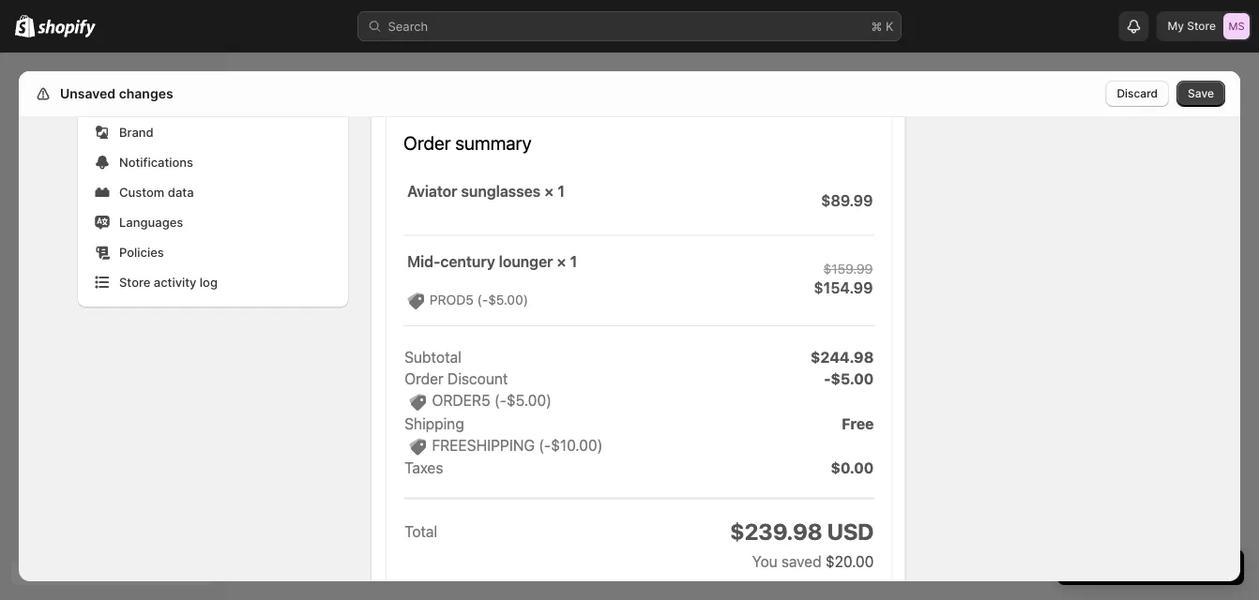 Task type: locate. For each thing, give the bounding box(es) containing it.
1 vertical spatial store
[[119, 275, 150, 289]]

⌘ k
[[871, 19, 894, 33]]

policies link
[[89, 239, 337, 266]]

custom data
[[119, 185, 194, 199]]

1 horizontal spatial shopify image
[[38, 19, 96, 38]]

unsaved
[[60, 86, 116, 102]]

notifications
[[119, 155, 193, 169]]

settings
[[56, 86, 109, 102]]

1 horizontal spatial store
[[1187, 19, 1216, 33]]

⌘
[[871, 19, 882, 33]]

0 horizontal spatial store
[[119, 275, 150, 289]]

0 vertical spatial store
[[1187, 19, 1216, 33]]

shopify image
[[15, 15, 35, 37], [38, 19, 96, 38]]

custom
[[119, 185, 165, 199]]

store right my
[[1187, 19, 1216, 33]]

store down policies
[[119, 275, 150, 289]]

store
[[1187, 19, 1216, 33], [119, 275, 150, 289]]

my
[[1168, 19, 1184, 33]]

languages link
[[89, 209, 337, 236]]

policies
[[119, 245, 164, 259]]

0 horizontal spatial shopify image
[[15, 15, 35, 37]]

dialog
[[1248, 53, 1259, 601]]

changes
[[119, 86, 173, 102]]

search
[[388, 19, 428, 33]]



Task type: vqa. For each thing, say whether or not it's contained in the screenshot.
Fullscreen dialog
no



Task type: describe. For each thing, give the bounding box(es) containing it.
save button
[[1177, 81, 1225, 107]]

unsaved changes
[[60, 86, 173, 102]]

store activity log link
[[89, 269, 337, 296]]

custom data link
[[89, 179, 337, 205]]

settings dialog
[[19, 0, 1240, 582]]

notifications link
[[89, 149, 337, 175]]

my store image
[[1224, 13, 1250, 39]]

data
[[168, 185, 194, 199]]

brand link
[[89, 119, 337, 145]]

discard
[[1117, 87, 1158, 100]]

activity
[[154, 275, 197, 289]]

store inside store activity log link
[[119, 275, 150, 289]]

k
[[886, 19, 894, 33]]

brand
[[119, 125, 154, 139]]

save
[[1188, 87, 1214, 100]]

discard button
[[1106, 81, 1169, 107]]

languages
[[119, 215, 183, 229]]

store activity log
[[119, 275, 218, 289]]

my store
[[1168, 19, 1216, 33]]

log
[[200, 275, 218, 289]]



